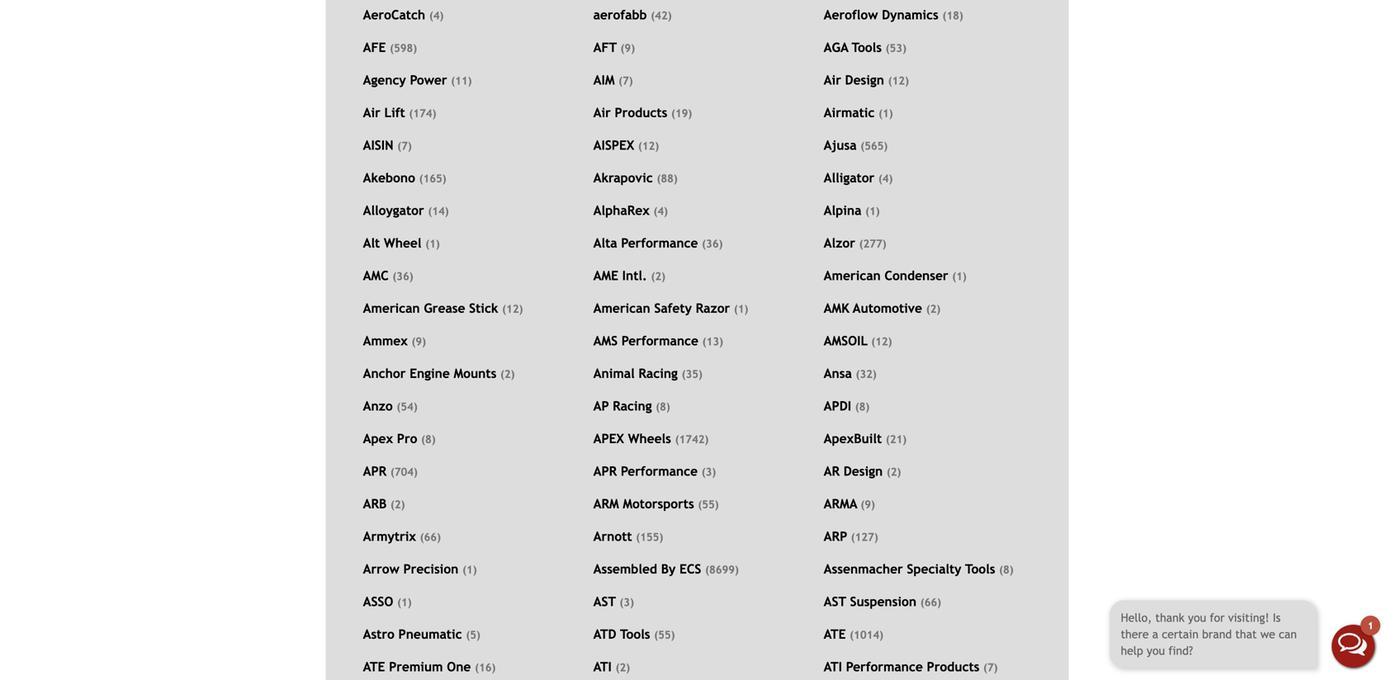 Task type: vqa. For each thing, say whether or not it's contained in the screenshot.


Task type: locate. For each thing, give the bounding box(es) containing it.
0 horizontal spatial american
[[363, 301, 420, 316]]

apr left (704)
[[363, 464, 387, 479]]

1 vertical spatial (3)
[[620, 596, 634, 609]]

american up ammex (9) at the left of the page
[[363, 301, 420, 316]]

astro
[[363, 627, 395, 642]]

air down aim
[[593, 105, 611, 120]]

(42)
[[651, 9, 672, 22]]

2 vertical spatial (4)
[[654, 205, 668, 218]]

assenmacher specialty tools (8)
[[824, 562, 1014, 577]]

ap racing (8)
[[593, 399, 670, 414]]

(9) right 'ammex'
[[412, 335, 426, 348]]

0 vertical spatial tools
[[852, 40, 882, 55]]

(7)
[[619, 74, 633, 87], [397, 140, 412, 152], [984, 662, 998, 674]]

0 vertical spatial (36)
[[702, 237, 723, 250]]

1 vertical spatial racing
[[613, 399, 652, 414]]

0 horizontal spatial ati
[[593, 660, 612, 675]]

air products (19)
[[593, 105, 692, 120]]

performance for (36)
[[621, 236, 698, 251]]

0 horizontal spatial apr
[[363, 464, 387, 479]]

condenser
[[885, 268, 948, 283]]

(3) inside ast (3)
[[620, 596, 634, 609]]

2 horizontal spatial american
[[824, 268, 881, 283]]

(2)
[[651, 270, 666, 283], [926, 303, 941, 316], [500, 368, 515, 381], [887, 466, 901, 479], [391, 498, 405, 511], [616, 662, 630, 674]]

2 horizontal spatial (4)
[[879, 172, 893, 185]]

ast for ast
[[593, 595, 616, 609]]

ame
[[593, 268, 619, 283]]

(12) down air products (19)
[[638, 140, 659, 152]]

ansa (32)
[[824, 366, 877, 381]]

(5)
[[466, 629, 480, 642]]

ast up atd
[[593, 595, 616, 609]]

(12) right "stick"
[[502, 303, 523, 316]]

1 ast from the left
[[593, 595, 616, 609]]

(36) inside 'amc (36)'
[[393, 270, 413, 283]]

(9) right arma
[[861, 498, 875, 511]]

(1) right "asso"
[[397, 596, 412, 609]]

(36) right amc
[[393, 270, 413, 283]]

1 horizontal spatial air
[[593, 105, 611, 120]]

1 horizontal spatial apr
[[593, 464, 617, 479]]

(1) inside american safety razor (1)
[[734, 303, 748, 316]]

(55) for arm motorsports
[[698, 498, 719, 511]]

1 horizontal spatial (66)
[[921, 596, 941, 609]]

2 horizontal spatial air
[[824, 73, 841, 88]]

0 horizontal spatial (55)
[[654, 629, 675, 642]]

2 vertical spatial tools
[[620, 627, 650, 642]]

1 vertical spatial ate
[[363, 660, 385, 675]]

arp (127)
[[824, 529, 878, 544]]

amsoil (12)
[[824, 334, 892, 349]]

2 apr from the left
[[593, 464, 617, 479]]

(2) down condenser in the top of the page
[[926, 303, 941, 316]]

0 vertical spatial ate
[[824, 627, 846, 642]]

performance down (1014)
[[846, 660, 923, 675]]

(9) inside aft (9)
[[621, 42, 635, 55]]

apr up arm
[[593, 464, 617, 479]]

ast up the ate (1014)
[[824, 595, 846, 609]]

1 horizontal spatial ati
[[824, 660, 842, 675]]

american for american grease stick
[[363, 301, 420, 316]]

(88)
[[657, 172, 678, 185]]

(2) inside arb (2)
[[391, 498, 405, 511]]

1 horizontal spatial tools
[[852, 40, 882, 55]]

0 horizontal spatial (3)
[[620, 596, 634, 609]]

ammex
[[363, 334, 408, 349]]

(1)
[[879, 107, 893, 120], [866, 205, 880, 218], [425, 237, 440, 250], [952, 270, 967, 283], [734, 303, 748, 316], [462, 564, 477, 576], [397, 596, 412, 609]]

0 vertical spatial products
[[615, 105, 667, 120]]

automotive
[[853, 301, 922, 316]]

(53)
[[886, 42, 907, 55]]

ate down 'astro'
[[363, 660, 385, 675]]

design right ar
[[844, 464, 883, 479]]

(32)
[[856, 368, 877, 381]]

(12) down the (53) in the top right of the page
[[888, 74, 909, 87]]

(3) inside apr performance (3)
[[702, 466, 716, 479]]

american down alzor (277)
[[824, 268, 881, 283]]

1 vertical spatial (66)
[[921, 596, 941, 609]]

(165)
[[419, 172, 446, 185]]

tools right atd
[[620, 627, 650, 642]]

(16)
[[475, 662, 496, 674]]

apr
[[363, 464, 387, 479], [593, 464, 617, 479]]

(8)
[[656, 401, 670, 413], [855, 401, 870, 413], [421, 433, 436, 446], [999, 564, 1014, 576]]

(4) right aerocatch
[[429, 9, 444, 22]]

0 horizontal spatial tools
[[620, 627, 650, 642]]

0 vertical spatial design
[[845, 73, 884, 88]]

0 vertical spatial (55)
[[698, 498, 719, 511]]

racing right ap
[[613, 399, 652, 414]]

(66) inside ast suspension (66)
[[921, 596, 941, 609]]

0 horizontal spatial ate
[[363, 660, 385, 675]]

(36) inside alta performance (36)
[[702, 237, 723, 250]]

(2) inside amk automotive (2)
[[926, 303, 941, 316]]

0 vertical spatial (66)
[[420, 531, 441, 544]]

(4) down (565)
[[879, 172, 893, 185]]

ansa
[[824, 366, 852, 381]]

grease
[[424, 301, 465, 316]]

(55) right atd
[[654, 629, 675, 642]]

anchor engine mounts (2)
[[363, 366, 515, 381]]

air for air products
[[593, 105, 611, 120]]

alpina
[[824, 203, 862, 218]]

0 horizontal spatial air
[[363, 105, 380, 120]]

arm
[[593, 497, 619, 512]]

(36) up razor
[[702, 237, 723, 250]]

wheels
[[628, 432, 671, 446]]

(66)
[[420, 531, 441, 544], [921, 596, 941, 609]]

ame intl. (2)
[[593, 268, 666, 283]]

(2) right intl.
[[651, 270, 666, 283]]

0 vertical spatial (4)
[[429, 9, 444, 22]]

performance up motorsports
[[621, 464, 698, 479]]

1 horizontal spatial (9)
[[621, 42, 635, 55]]

air down the 'aga'
[[824, 73, 841, 88]]

(1) right condenser in the top of the page
[[952, 270, 967, 283]]

(2) down atd tools (55)
[[616, 662, 630, 674]]

1 horizontal spatial (55)
[[698, 498, 719, 511]]

(19)
[[671, 107, 692, 120]]

ast for ast suspension
[[824, 595, 846, 609]]

1 horizontal spatial (3)
[[702, 466, 716, 479]]

2 ast from the left
[[824, 595, 846, 609]]

0 vertical spatial (9)
[[621, 42, 635, 55]]

2 horizontal spatial tools
[[965, 562, 995, 577]]

(9) for aft
[[621, 42, 635, 55]]

alligator
[[824, 171, 875, 185]]

air left the lift
[[363, 105, 380, 120]]

pneumatic
[[398, 627, 462, 642]]

aeroflow
[[824, 8, 878, 22]]

armytrix (66)
[[363, 529, 441, 544]]

1 horizontal spatial products
[[927, 660, 980, 675]]

performance for (13)
[[622, 334, 699, 349]]

alloygator (14)
[[363, 203, 449, 218]]

(4) inside aerocatch (4)
[[429, 9, 444, 22]]

ast (3)
[[593, 595, 634, 609]]

(8) right pro
[[421, 433, 436, 446]]

products
[[615, 105, 667, 120], [927, 660, 980, 675]]

american
[[824, 268, 881, 283], [363, 301, 420, 316], [593, 301, 650, 316]]

(8) up the apex wheels (1742)
[[656, 401, 670, 413]]

amc (36)
[[363, 268, 413, 283]]

ate left (1014)
[[824, 627, 846, 642]]

(2) right arb
[[391, 498, 405, 511]]

asso
[[363, 595, 393, 609]]

design for ar
[[844, 464, 883, 479]]

(4) inside alpharex (4)
[[654, 205, 668, 218]]

1 vertical spatial design
[[844, 464, 883, 479]]

(66) down specialty
[[921, 596, 941, 609]]

(21)
[[886, 433, 907, 446]]

ast suspension (66)
[[824, 595, 941, 609]]

(1) inside the airmatic (1)
[[879, 107, 893, 120]]

(55) inside arm motorsports (55)
[[698, 498, 719, 511]]

(55) inside atd tools (55)
[[654, 629, 675, 642]]

alt
[[363, 236, 380, 251]]

1 horizontal spatial american
[[593, 301, 650, 316]]

arnott (155)
[[593, 529, 663, 544]]

2 horizontal spatial (7)
[[984, 662, 998, 674]]

(1) right wheel on the top left of the page
[[425, 237, 440, 250]]

1 horizontal spatial (7)
[[619, 74, 633, 87]]

(1) inside "arrow precision (1)"
[[462, 564, 477, 576]]

0 vertical spatial (7)
[[619, 74, 633, 87]]

ati
[[593, 660, 612, 675], [824, 660, 842, 675]]

(9) inside ammex (9)
[[412, 335, 426, 348]]

2 horizontal spatial (9)
[[861, 498, 875, 511]]

1 horizontal spatial (4)
[[654, 205, 668, 218]]

2 ati from the left
[[824, 660, 842, 675]]

(7) for aisin
[[397, 140, 412, 152]]

(1) up (565)
[[879, 107, 893, 120]]

(14)
[[428, 205, 449, 218]]

2 vertical spatial (9)
[[861, 498, 875, 511]]

alligator (4)
[[824, 171, 893, 185]]

(1) right razor
[[734, 303, 748, 316]]

ati performance products (7)
[[824, 660, 998, 675]]

racing down ams performance (13)
[[639, 366, 678, 381]]

(4) for aerocatch
[[429, 9, 444, 22]]

american down ame intl. (2)
[[593, 301, 650, 316]]

racing for animal
[[639, 366, 678, 381]]

0 horizontal spatial (36)
[[393, 270, 413, 283]]

1 vertical spatial (9)
[[412, 335, 426, 348]]

air for air design
[[824, 73, 841, 88]]

(2) inside ar design (2)
[[887, 466, 901, 479]]

tools left the (53) in the top right of the page
[[852, 40, 882, 55]]

(12) inside amsoil (12)
[[871, 335, 892, 348]]

1 horizontal spatial (36)
[[702, 237, 723, 250]]

(55) right motorsports
[[698, 498, 719, 511]]

(3) down (1742)
[[702, 466, 716, 479]]

(2) down (21) at the right bottom
[[887, 466, 901, 479]]

1 horizontal spatial ast
[[824, 595, 846, 609]]

(1) inside alt wheel (1)
[[425, 237, 440, 250]]

(9) right aft
[[621, 42, 635, 55]]

(12) down amk automotive (2)
[[871, 335, 892, 348]]

(55)
[[698, 498, 719, 511], [654, 629, 675, 642]]

(12) inside air design (12)
[[888, 74, 909, 87]]

design down aga tools (53)
[[845, 73, 884, 88]]

aim (7)
[[593, 73, 633, 88]]

(1) right alpina
[[866, 205, 880, 218]]

0 vertical spatial racing
[[639, 366, 678, 381]]

armytrix
[[363, 529, 416, 544]]

(4) up alta performance (36)
[[654, 205, 668, 218]]

specialty
[[907, 562, 962, 577]]

alpharex (4)
[[593, 203, 668, 218]]

razor
[[696, 301, 730, 316]]

agency
[[363, 73, 406, 88]]

ati (2)
[[593, 660, 630, 675]]

amc
[[363, 268, 389, 283]]

0 horizontal spatial (9)
[[412, 335, 426, 348]]

1 horizontal spatial ate
[[824, 627, 846, 642]]

ajusa (565)
[[824, 138, 888, 153]]

design for air
[[845, 73, 884, 88]]

ate
[[824, 627, 846, 642], [363, 660, 385, 675]]

1 vertical spatial (36)
[[393, 270, 413, 283]]

1 ati from the left
[[593, 660, 612, 675]]

(8) inside assenmacher specialty tools (8)
[[999, 564, 1014, 576]]

apr for apr
[[363, 464, 387, 479]]

0 horizontal spatial ast
[[593, 595, 616, 609]]

lift
[[384, 105, 405, 120]]

(7) inside aim (7)
[[619, 74, 633, 87]]

(4) inside alligator (4)
[[879, 172, 893, 185]]

apr (704)
[[363, 464, 418, 479]]

ati down the ate (1014)
[[824, 660, 842, 675]]

tools right specialty
[[965, 562, 995, 577]]

(66) up precision
[[420, 531, 441, 544]]

ams performance (13)
[[593, 334, 723, 349]]

ate (1014)
[[824, 627, 884, 642]]

performance down american safety razor (1)
[[622, 334, 699, 349]]

(7) inside aisin (7)
[[397, 140, 412, 152]]

performance
[[621, 236, 698, 251], [622, 334, 699, 349], [621, 464, 698, 479], [846, 660, 923, 675]]

(565)
[[861, 140, 888, 152]]

0 horizontal spatial (4)
[[429, 9, 444, 22]]

aeroflow dynamics (18)
[[824, 8, 963, 22]]

ati down atd
[[593, 660, 612, 675]]

0 horizontal spatial (7)
[[397, 140, 412, 152]]

(1) right precision
[[462, 564, 477, 576]]

anzo
[[363, 399, 393, 414]]

1 vertical spatial (4)
[[879, 172, 893, 185]]

1 vertical spatial (7)
[[397, 140, 412, 152]]

(8699)
[[705, 564, 739, 576]]

performance up intl.
[[621, 236, 698, 251]]

0 vertical spatial (3)
[[702, 466, 716, 479]]

0 horizontal spatial (66)
[[420, 531, 441, 544]]

2 vertical spatial (7)
[[984, 662, 998, 674]]

(7) for aim
[[619, 74, 633, 87]]

assenmacher
[[824, 562, 903, 577]]

(3) up atd tools (55)
[[620, 596, 634, 609]]

ate for ate
[[824, 627, 846, 642]]

(8) right specialty
[[999, 564, 1014, 576]]

(8) right the apdi
[[855, 401, 870, 413]]

ate premium one (16)
[[363, 660, 496, 675]]

1 apr from the left
[[363, 464, 387, 479]]

(4) for alligator
[[879, 172, 893, 185]]

(2) right mounts
[[500, 368, 515, 381]]

aft
[[593, 40, 617, 55]]

(9) inside the arma (9)
[[861, 498, 875, 511]]

1 vertical spatial (55)
[[654, 629, 675, 642]]



Task type: describe. For each thing, give the bounding box(es) containing it.
(1) inside american condenser (1)
[[952, 270, 967, 283]]

(12) inside american grease stick (12)
[[502, 303, 523, 316]]

aispex (12)
[[593, 138, 659, 153]]

alt wheel (1)
[[363, 236, 440, 251]]

(2) inside the ati (2)
[[616, 662, 630, 674]]

(54)
[[397, 401, 418, 413]]

(4) for alpharex
[[654, 205, 668, 218]]

(12) inside aispex (12)
[[638, 140, 659, 152]]

atd tools (55)
[[593, 627, 675, 642]]

performance for (3)
[[621, 464, 698, 479]]

1 vertical spatial products
[[927, 660, 980, 675]]

1 vertical spatial tools
[[965, 562, 995, 577]]

aerocatch
[[363, 8, 425, 22]]

animal
[[593, 366, 635, 381]]

alta performance (36)
[[593, 236, 723, 251]]

(2) inside ame intl. (2)
[[651, 270, 666, 283]]

alta
[[593, 236, 617, 251]]

american condenser (1)
[[824, 268, 967, 283]]

anzo (54)
[[363, 399, 418, 414]]

(127)
[[851, 531, 878, 544]]

ate for ate premium one
[[363, 660, 385, 675]]

(1) inside asso (1)
[[397, 596, 412, 609]]

(9) for arma
[[861, 498, 875, 511]]

arp
[[824, 529, 847, 544]]

(277)
[[859, 237, 887, 250]]

tools for atd tools
[[620, 627, 650, 642]]

air for air lift
[[363, 105, 380, 120]]

stick
[[469, 301, 498, 316]]

by
[[661, 562, 676, 577]]

american for american condenser
[[824, 268, 881, 283]]

ar
[[824, 464, 840, 479]]

alzor (277)
[[824, 236, 887, 251]]

apr for apr performance
[[593, 464, 617, 479]]

(13)
[[702, 335, 723, 348]]

aerofabb
[[593, 8, 647, 22]]

(2) inside anchor engine mounts (2)
[[500, 368, 515, 381]]

alloygator
[[363, 203, 424, 218]]

apex
[[363, 432, 393, 446]]

arrow precision (1)
[[363, 562, 477, 577]]

precision
[[403, 562, 459, 577]]

american grease stick (12)
[[363, 301, 523, 316]]

akrapovic (88)
[[593, 171, 678, 185]]

apex pro (8)
[[363, 432, 436, 446]]

(1742)
[[675, 433, 709, 446]]

american for american safety razor
[[593, 301, 650, 316]]

(18)
[[943, 9, 963, 22]]

aga tools (53)
[[824, 40, 907, 55]]

(66) inside armytrix (66)
[[420, 531, 441, 544]]

aerofabb (42)
[[593, 8, 672, 22]]

amsoil
[[824, 334, 868, 349]]

apexbuilt
[[824, 432, 882, 446]]

akrapovic
[[593, 171, 653, 185]]

apex
[[593, 432, 624, 446]]

(55) for atd tools
[[654, 629, 675, 642]]

racing for ap
[[613, 399, 652, 414]]

airmatic (1)
[[824, 105, 893, 120]]

(8) inside ap racing (8)
[[656, 401, 670, 413]]

ammex (9)
[[363, 334, 426, 349]]

aispex
[[593, 138, 634, 153]]

(174)
[[409, 107, 436, 120]]

(9) for ammex
[[412, 335, 426, 348]]

anchor
[[363, 366, 406, 381]]

aisin (7)
[[363, 138, 412, 153]]

(1) inside alpina (1)
[[866, 205, 880, 218]]

ar design (2)
[[824, 464, 901, 479]]

safety
[[654, 301, 692, 316]]

suspension
[[850, 595, 917, 609]]

ati for ati performance products
[[824, 660, 842, 675]]

dynamics
[[882, 8, 939, 22]]

assembled
[[593, 562, 657, 577]]

atd
[[593, 627, 617, 642]]

arb (2)
[[363, 497, 405, 512]]

performance for products
[[846, 660, 923, 675]]

air design (12)
[[824, 73, 909, 88]]

(11)
[[451, 74, 472, 87]]

apr performance (3)
[[593, 464, 716, 479]]

(8) inside apex pro (8)
[[421, 433, 436, 446]]

(8) inside the apdi (8)
[[855, 401, 870, 413]]

arma (9)
[[824, 497, 875, 512]]

ajusa
[[824, 138, 857, 153]]

tools for aga tools
[[852, 40, 882, 55]]

airmatic
[[824, 105, 875, 120]]

afe
[[363, 40, 386, 55]]

apdi
[[824, 399, 851, 414]]

american safety razor (1)
[[593, 301, 748, 316]]

(7) inside ati performance products (7)
[[984, 662, 998, 674]]

(1014)
[[850, 629, 884, 642]]

assembled by ecs (8699)
[[593, 562, 739, 577]]

apdi (8)
[[824, 399, 870, 414]]

amk
[[824, 301, 850, 316]]

motorsports
[[623, 497, 694, 512]]

arnott
[[593, 529, 632, 544]]

ecs
[[680, 562, 701, 577]]

aisin
[[363, 138, 393, 153]]

ams
[[593, 334, 618, 349]]

astro pneumatic (5)
[[363, 627, 480, 642]]

aerocatch (4)
[[363, 8, 444, 22]]

intl.
[[622, 268, 647, 283]]

power
[[410, 73, 447, 88]]

(35)
[[682, 368, 703, 381]]

apex wheels (1742)
[[593, 432, 709, 446]]

ati for ati
[[593, 660, 612, 675]]

0 horizontal spatial products
[[615, 105, 667, 120]]

afe (598)
[[363, 40, 417, 55]]



